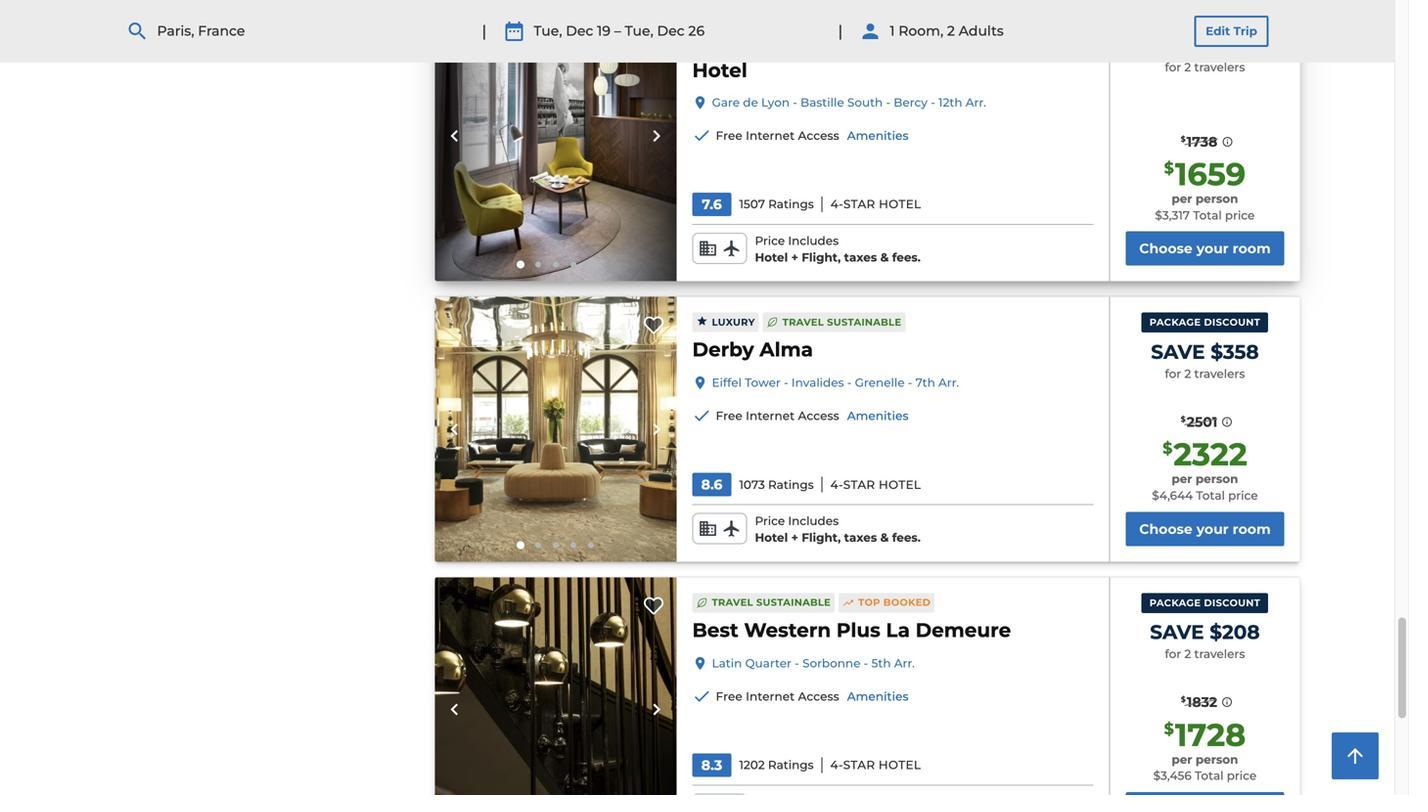 Task type: locate. For each thing, give the bounding box(es) containing it.
person inside $ 1659 per person $3,317 total price
[[1196, 192, 1239, 206]]

4- for 1728
[[831, 759, 844, 773]]

best for 1659
[[693, 31, 739, 55]]

2 for from the top
[[1165, 367, 1182, 381]]

package discount up edit
[[1150, 10, 1261, 22]]

4-
[[831, 197, 844, 212], [831, 478, 844, 492], [831, 759, 844, 773]]

flight, for 2322
[[802, 531, 841, 545]]

1 access from the top
[[798, 129, 840, 143]]

price
[[755, 234, 785, 248], [755, 515, 785, 529]]

for for 2322
[[1165, 367, 1182, 381]]

1507
[[740, 197, 765, 212]]

& for 2322
[[881, 531, 889, 545]]

4- right 1073 ratings
[[831, 478, 844, 492]]

plus for 1659
[[837, 31, 881, 55]]

save $208
[[1151, 621, 1261, 645]]

star right 1202 ratings
[[844, 759, 876, 773]]

1 go to image #3 image from the top
[[553, 262, 559, 268]]

travel
[[783, 317, 824, 328], [712, 597, 754, 609]]

$3,317
[[1156, 208, 1190, 223]]

access down bastille
[[798, 129, 840, 143]]

$ inside $ 2501
[[1181, 415, 1186, 424]]

0 vertical spatial free internet access amenities
[[716, 129, 909, 143]]

star right 1073 ratings
[[844, 478, 876, 492]]

1 vertical spatial package discount
[[1150, 317, 1261, 329]]

2 vertical spatial ratings
[[768, 759, 814, 773]]

best for 1728
[[693, 619, 739, 643]]

1 horizontal spatial tue,
[[625, 23, 654, 39]]

0 vertical spatial flight,
[[802, 251, 841, 265]]

per for 1728
[[1172, 753, 1193, 767]]

includes down 1073 ratings
[[788, 515, 839, 529]]

2501
[[1187, 414, 1218, 431]]

0 vertical spatial sustainable
[[827, 317, 902, 328]]

go to image #1 image for 2322
[[517, 542, 525, 550]]

price
[[1226, 208, 1255, 223], [1229, 489, 1259, 503], [1227, 770, 1257, 784]]

1 vertical spatial total
[[1197, 489, 1226, 503]]

+ down 1507 ratings
[[792, 251, 799, 265]]

go to image #5 image for 1659
[[588, 262, 594, 268]]

bercy
[[894, 96, 928, 110]]

0 vertical spatial travelers
[[1195, 60, 1246, 74]]

1 go to image #2 image from the top
[[535, 262, 541, 268]]

+
[[792, 251, 799, 265], [792, 531, 799, 545]]

$208
[[1210, 621, 1261, 645]]

1 vertical spatial package
[[1150, 317, 1202, 329]]

dec left 19
[[566, 23, 594, 39]]

dec
[[566, 23, 594, 39], [657, 23, 685, 39]]

2 vertical spatial save
[[1151, 621, 1205, 645]]

quarter
[[745, 657, 792, 671]]

travelers down save $208
[[1195, 648, 1246, 662]]

2 price includes hotel + flight, taxes & fees. from the top
[[755, 515, 921, 545]]

$ left '2322'
[[1163, 439, 1173, 458]]

trip
[[1234, 24, 1258, 38]]

2 plus from the top
[[837, 619, 881, 643]]

0 vertical spatial choose
[[1140, 241, 1193, 257]]

0 vertical spatial best
[[693, 31, 739, 55]]

access
[[798, 129, 840, 143], [798, 409, 840, 424], [798, 690, 840, 704]]

for down "save $358"
[[1165, 367, 1182, 381]]

2 vertical spatial total
[[1195, 770, 1224, 784]]

save for 1659
[[1153, 33, 1208, 57]]

1 + from the top
[[792, 251, 799, 265]]

star
[[844, 197, 876, 212], [844, 478, 876, 492], [844, 759, 876, 773]]

4- for 1659
[[831, 197, 844, 212]]

2 photo carousel region from the top
[[435, 297, 677, 562]]

1 | from the left
[[482, 21, 487, 40]]

go to image #1 image
[[517, 261, 525, 269], [517, 542, 525, 550]]

2 your from the top
[[1197, 521, 1229, 538]]

2 down save $158
[[1185, 60, 1192, 74]]

1 star from the top
[[844, 197, 876, 212]]

plus left 1 at the top right of the page
[[837, 31, 881, 55]]

$ inside $ 1832
[[1181, 696, 1186, 705]]

2 discount from the top
[[1205, 317, 1261, 329]]

2 vertical spatial travelers
[[1195, 648, 1246, 662]]

save for 2322
[[1151, 340, 1206, 364]]

0 vertical spatial +
[[792, 251, 799, 265]]

tue, right –
[[625, 23, 654, 39]]

2 for 1728
[[1185, 648, 1192, 662]]

fees.
[[893, 251, 921, 265], [893, 531, 921, 545]]

travelers
[[1195, 60, 1246, 74], [1195, 367, 1246, 381], [1195, 648, 1246, 662]]

free internet access amenities for 2322
[[716, 409, 909, 424]]

0 vertical spatial for 2 travelers
[[1165, 60, 1246, 74]]

1 best from the top
[[693, 31, 739, 55]]

per up $3,456
[[1172, 753, 1193, 767]]

nation
[[968, 31, 1037, 55]]

3 access from the top
[[798, 690, 840, 704]]

0 vertical spatial fees.
[[893, 251, 921, 265]]

travel up latin
[[712, 597, 754, 609]]

0 vertical spatial room
[[1233, 241, 1271, 257]]

1 vertical spatial choose
[[1140, 521, 1193, 538]]

2 package discount from the top
[[1150, 317, 1261, 329]]

0 vertical spatial star
[[844, 197, 876, 212]]

1832
[[1187, 695, 1218, 711]]

1 lobby or reception image from the top
[[435, 0, 677, 282]]

access for 1659
[[798, 129, 840, 143]]

best
[[693, 31, 739, 55], [693, 619, 739, 643]]

$4,644
[[1153, 489, 1194, 503]]

1 choose from the top
[[1140, 241, 1193, 257]]

2 vertical spatial arr.
[[895, 657, 915, 671]]

0 vertical spatial for
[[1165, 60, 1182, 74]]

derby alma element
[[693, 336, 813, 364]]

per up $4,644
[[1172, 473, 1193, 487]]

1 horizontal spatial arr.
[[939, 376, 960, 390]]

0 vertical spatial save
[[1153, 33, 1208, 57]]

internet for 1659
[[746, 129, 795, 143]]

+ down 1073 ratings
[[792, 531, 799, 545]]

flight, for 1659
[[802, 251, 841, 265]]

1 vertical spatial sustainable
[[757, 597, 831, 609]]

0 horizontal spatial dec
[[566, 23, 594, 39]]

0 vertical spatial lobby or reception image
[[435, 0, 677, 282]]

1 vertical spatial access
[[798, 409, 840, 424]]

go to image #4 image for 1659
[[571, 262, 577, 268]]

3 per from the top
[[1172, 753, 1193, 767]]

room down the $ 2322 per person $4,644 total price
[[1233, 521, 1271, 538]]

2 choose from the top
[[1140, 521, 1193, 538]]

total for 1728
[[1195, 770, 1224, 784]]

2 vertical spatial person
[[1196, 753, 1239, 767]]

0 vertical spatial package discount
[[1150, 10, 1261, 22]]

price for 1659
[[755, 234, 785, 248]]

for 2 travelers down "save $358"
[[1165, 367, 1246, 381]]

2 go to image #5 image from the top
[[588, 543, 594, 549]]

discount up edit trip
[[1205, 10, 1261, 22]]

2 vertical spatial internet
[[746, 690, 795, 704]]

choose down $4,644
[[1140, 521, 1193, 538]]

1 vertical spatial western
[[744, 619, 831, 643]]

1 vertical spatial arr.
[[939, 376, 960, 390]]

1 vertical spatial price includes hotel + flight, taxes & fees.
[[755, 515, 921, 545]]

$ 1738
[[1181, 134, 1218, 150]]

2 free internet access amenities from the top
[[716, 409, 909, 424]]

package up save $208
[[1150, 597, 1202, 609]]

lobby or reception image for 1659
[[435, 0, 677, 282]]

1 vertical spatial star
[[844, 478, 876, 492]]

2 room from the top
[[1233, 521, 1271, 538]]

0 vertical spatial total
[[1194, 208, 1222, 223]]

star for 1659
[[844, 197, 876, 212]]

2 amenities from the top
[[848, 409, 909, 424]]

4-star hotel for 1659
[[831, 197, 922, 212]]

–
[[615, 23, 621, 39]]

1 for 2 travelers from the top
[[1165, 60, 1246, 74]]

2 vertical spatial 4-
[[831, 759, 844, 773]]

1 western from the top
[[744, 31, 831, 55]]

2 go to image #4 image from the top
[[571, 543, 577, 549]]

total right $4,644
[[1197, 489, 1226, 503]]

save left $208
[[1151, 621, 1205, 645]]

arr.
[[966, 96, 987, 110], [939, 376, 960, 390], [895, 657, 915, 671]]

0 horizontal spatial tue,
[[534, 23, 562, 39]]

total inside the $ 2322 per person $4,644 total price
[[1197, 489, 1226, 503]]

1 taxes from the top
[[845, 251, 877, 265]]

1 vertical spatial free
[[716, 409, 743, 424]]

1 vertical spatial plus
[[837, 619, 881, 643]]

price down 1659
[[1226, 208, 1255, 223]]

sign in to save image
[[644, 9, 664, 33]]

go to image #5 image
[[588, 262, 594, 268], [588, 543, 594, 549]]

1 go to image #4 image from the top
[[571, 262, 577, 268]]

2 & from the top
[[881, 531, 889, 545]]

0 vertical spatial price
[[1226, 208, 1255, 223]]

2 vertical spatial package discount
[[1150, 597, 1261, 609]]

package discount
[[1150, 10, 1261, 22], [1150, 317, 1261, 329], [1150, 597, 1261, 609]]

1 vertical spatial amenities
[[848, 409, 909, 424]]

free for 2322
[[716, 409, 743, 424]]

$ left 1659
[[1165, 159, 1175, 178]]

0 horizontal spatial arr.
[[895, 657, 915, 671]]

arr. right 12th
[[966, 96, 987, 110]]

travel sustainable up quarter
[[712, 597, 831, 609]]

2 vertical spatial per
[[1172, 753, 1193, 767]]

1 vertical spatial best
[[693, 619, 739, 643]]

lobby or reception image
[[435, 0, 677, 282], [435, 297, 677, 562]]

2 internet from the top
[[746, 409, 795, 424]]

price includes hotel + flight, taxes & fees. for 1659
[[755, 234, 921, 265]]

4-star hotel for 1728
[[831, 759, 921, 773]]

western inside "element"
[[744, 619, 831, 643]]

person
[[1196, 192, 1239, 206], [1196, 473, 1239, 487], [1196, 753, 1239, 767]]

4- for 2322
[[831, 478, 844, 492]]

1 photo carousel region from the top
[[435, 0, 677, 282]]

0 vertical spatial go to image #5 image
[[588, 262, 594, 268]]

2 go to image #2 image from the top
[[535, 543, 541, 549]]

1 vertical spatial go to image #1 image
[[517, 542, 525, 550]]

sustainable up grenelle
[[827, 317, 902, 328]]

access down the invalides
[[798, 409, 840, 424]]

internet down lyon
[[746, 129, 795, 143]]

save left $158
[[1153, 33, 1208, 57]]

$ inside $ 1738
[[1181, 135, 1186, 144]]

3 free from the top
[[716, 690, 743, 704]]

3 for 2 travelers from the top
[[1165, 648, 1246, 662]]

2 vertical spatial amenities
[[848, 690, 909, 704]]

2 4-star hotel from the top
[[831, 478, 922, 492]]

2 vertical spatial star
[[844, 759, 876, 773]]

$ for 1738
[[1181, 135, 1186, 144]]

1 vertical spatial free internet access amenities
[[716, 409, 909, 424]]

plus for 1728
[[837, 619, 881, 643]]

1 & from the top
[[881, 251, 889, 265]]

access down latin quarter -  sorbonne - 5th arr.
[[798, 690, 840, 704]]

photo carousel region
[[435, 0, 677, 282], [435, 297, 677, 562], [435, 578, 677, 796]]

0 vertical spatial go to image #4 image
[[571, 262, 577, 268]]

ratings right 1507
[[769, 197, 814, 212]]

save
[[1153, 33, 1208, 57], [1151, 340, 1206, 364], [1151, 621, 1205, 645]]

package discount for 1659
[[1150, 10, 1261, 22]]

$ 2501
[[1181, 414, 1218, 431]]

1 horizontal spatial travel
[[783, 317, 824, 328]]

0 vertical spatial travel sustainable
[[783, 317, 902, 328]]

western inside best western plus 61 paris nation hotel
[[744, 31, 831, 55]]

- left 7th
[[908, 376, 913, 390]]

price inside $ 1659 per person $3,317 total price
[[1226, 208, 1255, 223]]

2 vertical spatial 4-star hotel
[[831, 759, 921, 773]]

price includes hotel + flight, taxes & fees.
[[755, 234, 921, 265], [755, 515, 921, 545]]

flight, down 1507 ratings
[[802, 251, 841, 265]]

1 flight, from the top
[[802, 251, 841, 265]]

2 best from the top
[[693, 619, 739, 643]]

1 vertical spatial for 2 travelers
[[1165, 367, 1246, 381]]

0 vertical spatial go to image #3 image
[[553, 262, 559, 268]]

0 vertical spatial internet
[[746, 129, 795, 143]]

free internet access amenities down the invalides
[[716, 409, 909, 424]]

0 vertical spatial photo carousel region
[[435, 0, 677, 282]]

amenities for 2322
[[848, 409, 909, 424]]

0 vertical spatial &
[[881, 251, 889, 265]]

$ left 2501
[[1181, 415, 1186, 424]]

1 vertical spatial travelers
[[1195, 367, 1246, 381]]

choose
[[1140, 241, 1193, 257], [1140, 521, 1193, 538]]

1 vertical spatial for
[[1165, 367, 1182, 381]]

1 go to image #1 image from the top
[[517, 261, 525, 269]]

$ left 1832
[[1181, 696, 1186, 705]]

1 free from the top
[[716, 129, 743, 143]]

free down latin
[[716, 690, 743, 704]]

best up latin
[[693, 619, 739, 643]]

total inside $ 1728 per person $3,456 total price
[[1195, 770, 1224, 784]]

- right lyon
[[793, 96, 798, 110]]

package up save $158
[[1150, 10, 1202, 22]]

star for 1728
[[844, 759, 876, 773]]

2 vertical spatial price
[[1227, 770, 1257, 784]]

invalides
[[792, 376, 844, 390]]

for down save $158
[[1165, 60, 1182, 74]]

2 | from the left
[[839, 21, 843, 40]]

package for 2322
[[1150, 317, 1202, 329]]

ratings
[[769, 197, 814, 212], [769, 478, 814, 492], [768, 759, 814, 773]]

paris, france
[[157, 23, 245, 39]]

3 travelers from the top
[[1195, 648, 1246, 662]]

2 fees. from the top
[[893, 531, 921, 545]]

0 vertical spatial price
[[755, 234, 785, 248]]

2 package from the top
[[1150, 317, 1202, 329]]

demeure
[[916, 619, 1012, 643]]

1 internet from the top
[[746, 129, 795, 143]]

2 + from the top
[[792, 531, 799, 545]]

4- right 1202 ratings
[[831, 759, 844, 773]]

0 vertical spatial package
[[1150, 10, 1202, 22]]

ratings right 1073
[[769, 478, 814, 492]]

1 package discount from the top
[[1150, 10, 1261, 22]]

3 free internet access amenities from the top
[[716, 690, 909, 704]]

2 star from the top
[[844, 478, 876, 492]]

1 per from the top
[[1172, 192, 1193, 206]]

edit
[[1206, 24, 1231, 38]]

1 price includes hotel + flight, taxes & fees. from the top
[[755, 234, 921, 265]]

total right $3,456
[[1195, 770, 1224, 784]]

1 choose your room from the top
[[1140, 241, 1271, 257]]

2 go to image #1 image from the top
[[517, 542, 525, 550]]

2 person from the top
[[1196, 473, 1239, 487]]

0 vertical spatial person
[[1196, 192, 1239, 206]]

internet down quarter
[[746, 690, 795, 704]]

2 per from the top
[[1172, 473, 1193, 487]]

0 vertical spatial go to image #1 image
[[517, 261, 525, 269]]

2 for 1659
[[1185, 60, 1192, 74]]

includes for 1659
[[788, 234, 839, 248]]

$ left 1738
[[1181, 135, 1186, 144]]

internet
[[746, 129, 795, 143], [746, 409, 795, 424], [746, 690, 795, 704]]

2 travelers from the top
[[1195, 367, 1246, 381]]

amenities down grenelle
[[848, 409, 909, 424]]

2 includes from the top
[[788, 515, 839, 529]]

best western plus la demeure
[[693, 619, 1012, 643]]

price down 1073 ratings
[[755, 515, 785, 529]]

2 go to image #3 image from the top
[[553, 543, 559, 549]]

flight,
[[802, 251, 841, 265], [802, 531, 841, 545]]

for for 1728
[[1165, 648, 1182, 662]]

amenities down 5th
[[848, 690, 909, 704]]

1 for from the top
[[1165, 60, 1182, 74]]

dec left 26
[[657, 23, 685, 39]]

$ inside the $ 2322 per person $4,644 total price
[[1163, 439, 1173, 458]]

$ left the 1728 at the bottom
[[1165, 720, 1175, 739]]

choose your room
[[1140, 241, 1271, 257], [1140, 521, 1271, 538]]

person inside the $ 2322 per person $4,644 total price
[[1196, 473, 1239, 487]]

total for 2322
[[1197, 489, 1226, 503]]

choose your room button down $4,644
[[1126, 512, 1285, 547]]

2 4- from the top
[[831, 478, 844, 492]]

2 down save $208
[[1185, 648, 1192, 662]]

choose your room down '$3,317'
[[1140, 241, 1271, 257]]

tower
[[745, 376, 781, 390]]

0 vertical spatial taxes
[[845, 251, 877, 265]]

discount up $358
[[1205, 317, 1261, 329]]

for 2 travelers down save $208
[[1165, 648, 1246, 662]]

go to image #3 image
[[553, 262, 559, 268], [553, 543, 559, 549]]

free internet access amenities
[[716, 129, 909, 143], [716, 409, 909, 424], [716, 690, 909, 704]]

1 vertical spatial price
[[1229, 489, 1259, 503]]

gare de lyon - bastille south - bercy - 12th arr.
[[712, 96, 987, 110]]

go to image #4 image
[[571, 262, 577, 268], [571, 543, 577, 549]]

3 discount from the top
[[1205, 597, 1261, 609]]

plus down "top"
[[837, 619, 881, 643]]

luxury
[[712, 317, 755, 328]]

1 includes from the top
[[788, 234, 839, 248]]

total inside $ 1659 per person $3,317 total price
[[1194, 208, 1222, 223]]

2 down "save $358"
[[1185, 367, 1192, 381]]

1 4-star hotel from the top
[[831, 197, 922, 212]]

free internet access amenities down bastille
[[716, 129, 909, 143]]

edit trip
[[1206, 24, 1258, 38]]

0 vertical spatial amenities
[[848, 129, 909, 143]]

package discount up "save $358"
[[1150, 317, 1261, 329]]

per inside the $ 2322 per person $4,644 total price
[[1172, 473, 1193, 487]]

price inside $ 1728 per person $3,456 total price
[[1227, 770, 1257, 784]]

0 vertical spatial choose your room button
[[1126, 232, 1285, 266]]

1 travelers from the top
[[1195, 60, 1246, 74]]

ratings right '1202'
[[768, 759, 814, 773]]

price includes hotel + flight, taxes & fees. down 1507 ratings
[[755, 234, 921, 265]]

sustainable
[[827, 317, 902, 328], [757, 597, 831, 609]]

8.6
[[702, 477, 723, 494]]

2 vertical spatial package
[[1150, 597, 1202, 609]]

3 star from the top
[[844, 759, 876, 773]]

discount up $208
[[1205, 597, 1261, 609]]

room down $ 1659 per person $3,317 total price at the top right
[[1233, 241, 1271, 257]]

price inside the $ 2322 per person $4,644 total price
[[1229, 489, 1259, 503]]

1 horizontal spatial dec
[[657, 23, 685, 39]]

3 package discount from the top
[[1150, 597, 1261, 609]]

0 vertical spatial access
[[798, 129, 840, 143]]

package for 1659
[[1150, 10, 1202, 22]]

1 choose your room button from the top
[[1126, 232, 1285, 266]]

hotel
[[693, 58, 748, 82], [879, 197, 922, 212], [755, 251, 788, 265], [879, 478, 922, 492], [755, 531, 788, 545], [879, 759, 921, 773]]

total for 1659
[[1194, 208, 1222, 223]]

2 choose your room button from the top
[[1126, 512, 1285, 547]]

1 vertical spatial flight,
[[802, 531, 841, 545]]

2 western from the top
[[744, 619, 831, 643]]

go to image #3 image for 2322
[[553, 543, 559, 549]]

0 vertical spatial 4-star hotel
[[831, 197, 922, 212]]

1 4- from the top
[[831, 197, 844, 212]]

arr. right 7th
[[939, 376, 960, 390]]

flight, down 1073 ratings
[[802, 531, 841, 545]]

arr. right 5th
[[895, 657, 915, 671]]

2 access from the top
[[798, 409, 840, 424]]

person inside $ 1728 per person $3,456 total price
[[1196, 753, 1239, 767]]

1 vertical spatial lobby or reception image
[[435, 297, 677, 562]]

western
[[744, 31, 831, 55], [744, 619, 831, 643]]

total right '$3,317'
[[1194, 208, 1222, 223]]

1 vertical spatial your
[[1197, 521, 1229, 538]]

lyon
[[762, 96, 790, 110]]

1 free internet access amenities from the top
[[716, 129, 909, 143]]

0 vertical spatial discount
[[1205, 10, 1261, 22]]

1 vertical spatial person
[[1196, 473, 1239, 487]]

| for 1 room, 2 adults
[[839, 21, 843, 40]]

free down gare
[[716, 129, 743, 143]]

amenities down south
[[848, 129, 909, 143]]

1 package from the top
[[1150, 10, 1202, 22]]

go to image #2 image for 2322
[[535, 543, 541, 549]]

1 vertical spatial 4-star hotel
[[831, 478, 922, 492]]

for
[[1165, 60, 1182, 74], [1165, 367, 1182, 381], [1165, 648, 1182, 662]]

internet down tower
[[746, 409, 795, 424]]

best inside best western plus 61 paris nation hotel
[[693, 31, 739, 55]]

amenities for 1659
[[848, 129, 909, 143]]

2 lobby or reception image from the top
[[435, 297, 677, 562]]

1 vertical spatial travel
[[712, 597, 754, 609]]

your
[[1197, 241, 1229, 257], [1197, 521, 1229, 538]]

western up lyon
[[744, 31, 831, 55]]

plus inside best western plus la demeure "element"
[[837, 619, 881, 643]]

1659
[[1176, 155, 1246, 193]]

sustainable up latin quarter -  sorbonne - 5th arr.
[[757, 597, 831, 609]]

free down eiffel
[[716, 409, 743, 424]]

2 right room,
[[948, 23, 955, 39]]

package up "save $358"
[[1150, 317, 1202, 329]]

1 vertical spatial go to image #4 image
[[571, 543, 577, 549]]

go to image #1 image for 1659
[[517, 261, 525, 269]]

2 vertical spatial free
[[716, 690, 743, 704]]

$ inside $ 1659 per person $3,317 total price
[[1165, 159, 1175, 178]]

person for 1728
[[1196, 753, 1239, 767]]

1 vertical spatial go to image #5 image
[[588, 543, 594, 549]]

go to image #2 image
[[535, 262, 541, 268], [535, 543, 541, 549]]

western up quarter
[[744, 619, 831, 643]]

1 price from the top
[[755, 234, 785, 248]]

western for 1659
[[744, 31, 831, 55]]

package
[[1150, 10, 1202, 22], [1150, 317, 1202, 329], [1150, 597, 1202, 609]]

internet for 1728
[[746, 690, 795, 704]]

3 person from the top
[[1196, 753, 1239, 767]]

1 vertical spatial internet
[[746, 409, 795, 424]]

person down 1738
[[1196, 192, 1239, 206]]

person down 1832
[[1196, 753, 1239, 767]]

3 for from the top
[[1165, 648, 1182, 662]]

2 vertical spatial for 2 travelers
[[1165, 648, 1246, 662]]

your for 2322
[[1197, 521, 1229, 538]]

0 horizontal spatial |
[[482, 21, 487, 40]]

3 photo carousel region from the top
[[435, 578, 677, 796]]

3 package from the top
[[1150, 597, 1202, 609]]

3 amenities from the top
[[848, 690, 909, 704]]

3 4-star hotel from the top
[[831, 759, 921, 773]]

free internet access amenities down latin quarter -  sorbonne - 5th arr.
[[716, 690, 909, 704]]

1 your from the top
[[1197, 241, 1229, 257]]

free
[[716, 129, 743, 143], [716, 409, 743, 424], [716, 690, 743, 704]]

1 vertical spatial room
[[1233, 521, 1271, 538]]

your down $ 1659 per person $3,317 total price at the top right
[[1197, 241, 1229, 257]]

2 taxes from the top
[[845, 531, 877, 545]]

ratings for 2322
[[769, 478, 814, 492]]

1 amenities from the top
[[848, 129, 909, 143]]

0 vertical spatial includes
[[788, 234, 839, 248]]

2 for 2 travelers from the top
[[1165, 367, 1246, 381]]

for 2 travelers
[[1165, 60, 1246, 74], [1165, 367, 1246, 381], [1165, 648, 1246, 662]]

travel sustainable up eiffel tower - invalides - grenelle - 7th arr.
[[783, 317, 902, 328]]

1 go to image #5 image from the top
[[588, 262, 594, 268]]

26
[[689, 23, 705, 39]]

12th
[[939, 96, 963, 110]]

price down 1507 ratings
[[755, 234, 785, 248]]

2 vertical spatial for
[[1165, 648, 1182, 662]]

0 vertical spatial western
[[744, 31, 831, 55]]

best inside "element"
[[693, 619, 739, 643]]

go to image #4 image for 2322
[[571, 543, 577, 549]]

2 free from the top
[[716, 409, 743, 424]]

per up '$3,317'
[[1172, 192, 1193, 206]]

2 price from the top
[[755, 515, 785, 529]]

$3,456
[[1154, 770, 1192, 784]]

property building image
[[435, 578, 677, 796]]

$ inside $ 1728 per person $3,456 total price
[[1165, 720, 1175, 739]]

per inside $ 1728 per person $3,456 total price
[[1172, 753, 1193, 767]]

1 discount from the top
[[1205, 10, 1261, 22]]

1 vertical spatial discount
[[1205, 317, 1261, 329]]

3 4- from the top
[[831, 759, 844, 773]]

$ for 1659
[[1165, 159, 1175, 178]]

price includes hotel + flight, taxes & fees. down 1073 ratings
[[755, 515, 921, 545]]

1 plus from the top
[[837, 31, 881, 55]]

room for 1659
[[1233, 241, 1271, 257]]

includes
[[788, 234, 839, 248], [788, 515, 839, 529]]

2 choose your room from the top
[[1140, 521, 1271, 538]]

choose for 1659
[[1140, 241, 1193, 257]]

price for 2322
[[755, 515, 785, 529]]

0 vertical spatial go to image #2 image
[[535, 262, 541, 268]]

total
[[1194, 208, 1222, 223], [1197, 489, 1226, 503], [1195, 770, 1224, 784]]

choose your room button down '$3,317'
[[1126, 232, 1285, 266]]

for down save $208
[[1165, 648, 1182, 662]]

$ 1728 per person $3,456 total price
[[1154, 716, 1257, 784]]

choose your room down $4,644
[[1140, 521, 1271, 538]]

1 fees. from the top
[[893, 251, 921, 265]]

1 tue, from the left
[[534, 23, 562, 39]]

0 vertical spatial your
[[1197, 241, 1229, 257]]

0 horizontal spatial travel
[[712, 597, 754, 609]]

discount
[[1205, 10, 1261, 22], [1205, 317, 1261, 329], [1205, 597, 1261, 609]]

taxes
[[845, 251, 877, 265], [845, 531, 877, 545]]

1 room from the top
[[1233, 241, 1271, 257]]

plus inside best western plus 61 paris nation hotel
[[837, 31, 881, 55]]

per inside $ 1659 per person $3,317 total price
[[1172, 192, 1193, 206]]

top
[[859, 597, 881, 609]]

1 person from the top
[[1196, 192, 1239, 206]]

0 vertical spatial ratings
[[769, 197, 814, 212]]

room
[[1233, 241, 1271, 257], [1233, 521, 1271, 538]]

4- right 1507 ratings
[[831, 197, 844, 212]]

+ for 1659
[[792, 251, 799, 265]]

choose down '$3,317'
[[1140, 241, 1193, 257]]

3 internet from the top
[[746, 690, 795, 704]]



Task type: vqa. For each thing, say whether or not it's contained in the screenshot.
leftmost flight
no



Task type: describe. For each thing, give the bounding box(es) containing it.
price includes hotel + flight, taxes & fees. for 2322
[[755, 515, 921, 545]]

for 2 travelers for 2322
[[1165, 367, 1246, 381]]

choose for 2322
[[1140, 521, 1193, 538]]

fees. for 2322
[[893, 531, 921, 545]]

derby alma
[[693, 338, 813, 362]]

- left 5th
[[864, 657, 869, 671]]

free for 1659
[[716, 129, 743, 143]]

alma
[[760, 338, 813, 362]]

top booked
[[859, 597, 931, 609]]

for 2 travelers for 1728
[[1165, 648, 1246, 662]]

choose your room for 1659
[[1140, 241, 1271, 257]]

france
[[198, 23, 245, 39]]

taxes for 2322
[[845, 531, 877, 545]]

la
[[886, 619, 910, 643]]

person for 1659
[[1196, 192, 1239, 206]]

1 vertical spatial travel sustainable
[[712, 597, 831, 609]]

ratings for 1659
[[769, 197, 814, 212]]

access for 1728
[[798, 690, 840, 704]]

free internet access amenities for 1659
[[716, 129, 909, 143]]

taxes for 1659
[[845, 251, 877, 265]]

7.6
[[702, 196, 722, 213]]

bastille
[[801, 96, 845, 110]]

5th
[[872, 657, 891, 671]]

1202 ratings
[[740, 759, 814, 773]]

eiffel
[[712, 376, 742, 390]]

hotel inside best western plus 61 paris nation hotel
[[693, 58, 748, 82]]

$ 1832
[[1181, 695, 1218, 711]]

discount for 2322
[[1205, 317, 1261, 329]]

4-star hotel for 2322
[[831, 478, 922, 492]]

| for tue, dec 19 – tue, dec 26
[[482, 21, 487, 40]]

south
[[848, 96, 883, 110]]

travelers for 1728
[[1195, 648, 1246, 662]]

2 tue, from the left
[[625, 23, 654, 39]]

- right quarter
[[795, 657, 800, 671]]

$358
[[1211, 340, 1260, 364]]

8.3
[[702, 758, 723, 774]]

room for 2322
[[1233, 521, 1271, 538]]

access for 2322
[[798, 409, 840, 424]]

lobby or reception image for 2322
[[435, 297, 677, 562]]

package for 1728
[[1150, 597, 1202, 609]]

price for 1728
[[1227, 770, 1257, 784]]

2 dec from the left
[[657, 23, 685, 39]]

0 vertical spatial travel
[[783, 317, 824, 328]]

$ 2322 per person $4,644 total price
[[1153, 436, 1259, 503]]

ratings for 1728
[[768, 759, 814, 773]]

room,
[[899, 23, 944, 39]]

per for 2322
[[1172, 473, 1193, 487]]

travelers for 1659
[[1195, 60, 1246, 74]]

1 dec from the left
[[566, 23, 594, 39]]

- right tower
[[784, 376, 789, 390]]

sorbonne
[[803, 657, 861, 671]]

$ 1659 per person $3,317 total price
[[1156, 155, 1255, 223]]

1738
[[1187, 134, 1218, 150]]

western for 1728
[[744, 619, 831, 643]]

2 horizontal spatial arr.
[[966, 96, 987, 110]]

photo carousel region for 1728
[[435, 578, 677, 796]]

2 for 2322
[[1185, 367, 1192, 381]]

tue, dec 19 – tue, dec 26
[[534, 23, 705, 39]]

fees. for 1659
[[893, 251, 921, 265]]

discount for 1659
[[1205, 10, 1261, 22]]

- left grenelle
[[848, 376, 852, 390]]

amenities for 1728
[[848, 690, 909, 704]]

paris,
[[157, 23, 194, 39]]

1
[[890, 23, 895, 39]]

19
[[597, 23, 611, 39]]

booked
[[884, 597, 931, 609]]

$ for 1728
[[1165, 720, 1175, 739]]

travelers for 2322
[[1195, 367, 1246, 381]]

+ for 2322
[[792, 531, 799, 545]]

your for 1659
[[1197, 241, 1229, 257]]

gare
[[712, 96, 740, 110]]

price for 2322
[[1229, 489, 1259, 503]]

package discount for 1728
[[1150, 597, 1261, 609]]

best western plus la demeure element
[[693, 617, 1012, 644]]

1507 ratings
[[740, 197, 814, 212]]

adults
[[959, 23, 1004, 39]]

paris
[[912, 31, 963, 55]]

1073
[[740, 478, 765, 492]]

go to image #2 image for 1659
[[535, 262, 541, 268]]

price for 1659
[[1226, 208, 1255, 223]]

includes for 2322
[[788, 515, 839, 529]]

$158
[[1213, 33, 1258, 57]]

derby
[[693, 338, 754, 362]]

1728
[[1176, 716, 1246, 755]]

choose your room button for 2322
[[1126, 512, 1285, 547]]

choose your room for 2322
[[1140, 521, 1271, 538]]

save for 1728
[[1151, 621, 1205, 645]]

61
[[886, 31, 907, 55]]

1073 ratings
[[740, 478, 814, 492]]

$ for 1832
[[1181, 696, 1186, 705]]

& for 1659
[[881, 251, 889, 265]]

grenelle
[[855, 376, 905, 390]]

package discount for 2322
[[1150, 317, 1261, 329]]

1 room, 2 adults
[[890, 23, 1004, 39]]

go to image #3 image for 1659
[[553, 262, 559, 268]]

internet for 2322
[[746, 409, 795, 424]]

free internet access amenities for 1728
[[716, 690, 909, 704]]

latin quarter -  sorbonne - 5th arr.
[[712, 657, 915, 671]]

- left 12th
[[931, 96, 936, 110]]

7th
[[916, 376, 936, 390]]

star for 2322
[[844, 478, 876, 492]]

$ for 2322
[[1163, 439, 1173, 458]]

latin
[[712, 657, 742, 671]]

de
[[743, 96, 759, 110]]

edit trip button
[[1195, 16, 1269, 47]]

per for 1659
[[1172, 192, 1193, 206]]

free for 1728
[[716, 690, 743, 704]]

save $358
[[1151, 340, 1260, 364]]

for for 1659
[[1165, 60, 1182, 74]]

for 2 travelers for 1659
[[1165, 60, 1246, 74]]

choose your room button for 1659
[[1126, 232, 1285, 266]]

discount for 1728
[[1205, 597, 1261, 609]]

2322
[[1174, 436, 1248, 474]]

1202
[[740, 759, 765, 773]]

best western plus 61 paris nation hotel
[[693, 31, 1037, 82]]

photo carousel region for 2322
[[435, 297, 677, 562]]

best western plus 61 paris nation hotel element
[[693, 29, 1094, 83]]

person for 2322
[[1196, 473, 1239, 487]]

save $158
[[1153, 33, 1258, 57]]

eiffel tower - invalides - grenelle - 7th arr.
[[712, 376, 960, 390]]

- left bercy on the right
[[886, 96, 891, 110]]



